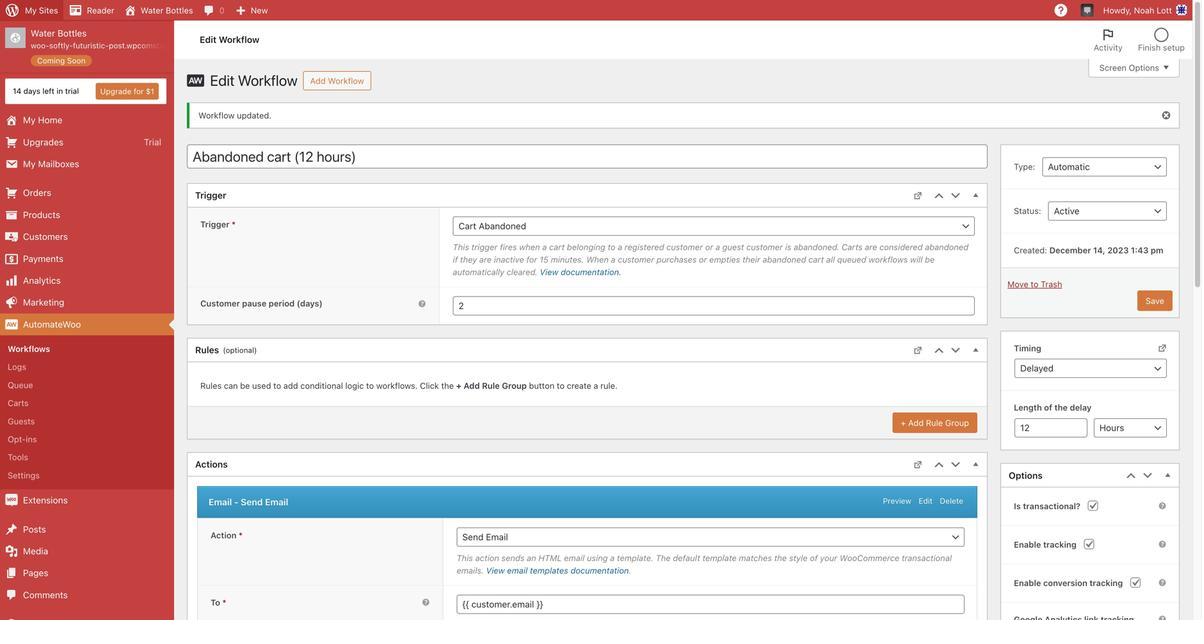 Task type: describe. For each thing, give the bounding box(es) containing it.
0 vertical spatial or
[[706, 242, 714, 252]]

days
[[23, 87, 40, 96]]

status:
[[1015, 206, 1042, 216]]

left
[[43, 87, 54, 96]]

water for water bottles
[[141, 5, 164, 15]]

1 horizontal spatial of
[[1045, 403, 1053, 412]]

extensions link
[[0, 489, 174, 511]]

to *
[[211, 598, 226, 607]]

1 horizontal spatial customer
[[667, 242, 703, 252]]

activity button
[[1087, 20, 1131, 59]]

screen
[[1100, 63, 1127, 72]]

carts inside main menu navigation
[[8, 398, 29, 408]]

1 vertical spatial email
[[507, 566, 528, 575]]

new link
[[230, 0, 273, 20]]

view documentation. link
[[540, 267, 622, 277]]

setup
[[1164, 43, 1186, 52]]

reader link
[[63, 0, 120, 20]]

length of the delay
[[1015, 403, 1092, 412]]

queue
[[8, 380, 33, 390]]

water bottles link
[[120, 0, 198, 20]]

products link
[[0, 204, 174, 226]]

* for to *
[[223, 598, 226, 607]]

-
[[234, 497, 239, 507]]

1 vertical spatial tracking
[[1090, 578, 1124, 588]]

0 vertical spatial abandoned
[[926, 242, 969, 252]]

my for my home
[[23, 115, 36, 125]]

delete
[[941, 496, 964, 505]]

posts
[[23, 524, 46, 534]]

enable for enable tracking
[[1015, 540, 1042, 549]]

timing
[[1015, 343, 1042, 353]]

to right move
[[1031, 279, 1039, 289]]

payments link
[[0, 248, 174, 270]]

+ add rule group
[[901, 418, 970, 428]]

of inside this action sends an html email using a template. the default template matches the style of your woocommerce transactional emails.
[[810, 553, 818, 563]]

view for view documentation.
[[540, 267, 559, 277]]

1 vertical spatial options
[[1009, 470, 1043, 481]]

this trigger fires when a cart belonging to a registered customer or a guest customer is abandoned. carts are considered abandoned if they are inactive for 15 minutes. when a customer purchases or empties their abandoned cart all queued workflows will be automatically cleared.
[[453, 242, 969, 277]]

template
[[703, 553, 737, 563]]

trial
[[65, 87, 79, 96]]

1 vertical spatial abandoned
[[763, 255, 807, 264]]

tab list containing activity
[[1087, 20, 1193, 59]]

add
[[284, 381, 298, 390]]

when
[[520, 242, 540, 252]]

2 vertical spatial edit
[[919, 496, 933, 505]]

the inside this action sends an html email using a template. the default template matches the style of your woocommerce transactional emails.
[[775, 553, 787, 563]]

marketing
[[23, 297, 64, 308]]

ins
[[26, 434, 37, 444]]

email inside this action sends an html email using a template. the default template matches the style of your woocommerce transactional emails.
[[564, 553, 585, 563]]

documentation.
[[561, 267, 622, 277]]

home
[[38, 115, 62, 125]]

0 vertical spatial edit workflow
[[200, 34, 260, 45]]

send
[[241, 497, 263, 507]]

2 email from the left
[[265, 497, 288, 507]]

cleared.
[[507, 267, 538, 277]]

logs link
[[0, 358, 174, 376]]

html
[[539, 553, 562, 563]]

(days)
[[297, 298, 323, 308]]

settings link
[[0, 466, 174, 484]]

a inside this action sends an html email using a template. the default template matches the style of your woocommerce transactional emails.
[[611, 553, 615, 563]]

documentation
[[571, 566, 629, 575]]

1 vertical spatial edit workflow
[[207, 72, 298, 89]]

enable tracking
[[1015, 540, 1080, 549]]

rules for rules can be used to add conditional logic to workflows. click the + add rule group button to create a rule.
[[200, 381, 222, 390]]

to left the create
[[557, 381, 565, 390]]

preview
[[884, 496, 912, 505]]

media
[[23, 546, 48, 556]]

inactive
[[494, 255, 525, 264]]

water bottles woo-softly-futuristic-post.wpcomstaging.com coming soon
[[31, 28, 197, 65]]

0 horizontal spatial the
[[442, 381, 454, 390]]

howdy, noah lott
[[1104, 5, 1173, 15]]

december
[[1050, 245, 1092, 255]]

rules (optional)
[[195, 345, 257, 355]]

posts link
[[0, 518, 174, 540]]

my home
[[23, 115, 62, 125]]

reader
[[87, 5, 114, 15]]

guest
[[723, 242, 745, 252]]

0 horizontal spatial +
[[456, 381, 462, 390]]

to
[[211, 598, 220, 607]]

to right the logic on the left bottom of the page
[[366, 381, 374, 390]]

howdy,
[[1104, 5, 1133, 15]]

used
[[252, 381, 271, 390]]

move to trash link
[[1008, 279, 1063, 289]]

coming
[[37, 56, 65, 65]]

delete link
[[941, 496, 964, 505]]

automatically
[[453, 267, 505, 277]]

upgrades
[[23, 137, 64, 147]]

E.g. {{ customer.email }}, admin@example.org --notracking text field
[[457, 595, 965, 614]]

automatewoo
[[23, 319, 81, 329]]

bottles for water bottles
[[166, 5, 193, 15]]

noah
[[1135, 5, 1155, 15]]

0 horizontal spatial customer
[[618, 255, 655, 264]]

add inside button
[[909, 418, 924, 428]]

upgrade for $1 button
[[96, 83, 159, 100]]

move to trash
[[1008, 279, 1063, 289]]

actions
[[195, 459, 228, 470]]

preview link
[[884, 496, 912, 505]]

templates
[[530, 566, 569, 575]]

trigger *
[[200, 219, 236, 229]]

queued
[[838, 255, 867, 264]]

trigger for trigger *
[[200, 219, 230, 229]]

my home link
[[0, 109, 174, 131]]

0 horizontal spatial tracking
[[1044, 540, 1077, 549]]

when
[[587, 255, 609, 264]]

transactional
[[902, 553, 952, 563]]

trigger for trigger
[[195, 190, 226, 201]]

lott
[[1158, 5, 1173, 15]]

is
[[1015, 501, 1022, 511]]

in
[[57, 87, 63, 96]]

0 vertical spatial edit
[[200, 34, 217, 45]]

customer pause period (days)
[[200, 298, 323, 308]]

my mailboxes
[[23, 159, 79, 169]]

bottles for water bottles woo-softly-futuristic-post.wpcomstaging.com coming soon
[[58, 28, 87, 38]]

workflows link
[[0, 340, 174, 358]]

1 vertical spatial or
[[699, 255, 707, 264]]

post.wpcomstaging.com
[[109, 41, 197, 50]]

1 vertical spatial edit
[[210, 72, 235, 89]]

my for my sites
[[25, 5, 37, 15]]



Task type: vqa. For each thing, say whether or not it's contained in the screenshot.
no
no



Task type: locate. For each thing, give the bounding box(es) containing it.
bottles inside toolbar navigation
[[166, 5, 193, 15]]

view documentation.
[[540, 267, 622, 277]]

carts down queue
[[8, 398, 29, 408]]

abandoned
[[926, 242, 969, 252], [763, 255, 807, 264]]

workflow
[[219, 34, 260, 45], [238, 72, 298, 89], [328, 76, 364, 86], [199, 110, 235, 120]]

0 vertical spatial for
[[134, 87, 144, 96]]

customers
[[23, 231, 68, 242]]

bottles
[[166, 5, 193, 15], [58, 28, 87, 38]]

their
[[743, 255, 761, 264]]

to up when
[[608, 242, 616, 252]]

abandoned down is
[[763, 255, 807, 264]]

a up empties
[[716, 242, 721, 252]]

edit
[[200, 34, 217, 45], [210, 72, 235, 89], [919, 496, 933, 505]]

rule
[[482, 381, 500, 390], [927, 418, 944, 428]]

0 vertical spatial this
[[453, 242, 470, 252]]

2 enable from the top
[[1015, 578, 1042, 588]]

new
[[251, 5, 268, 15]]

add workflow
[[310, 76, 364, 86]]

1 vertical spatial trigger
[[200, 219, 230, 229]]

edit left delete link
[[919, 496, 933, 505]]

enable left conversion
[[1015, 578, 1042, 588]]

a
[[543, 242, 547, 252], [618, 242, 623, 252], [716, 242, 721, 252], [611, 255, 616, 264], [594, 381, 599, 390], [611, 553, 615, 563]]

1 horizontal spatial email
[[564, 553, 585, 563]]

settings
[[8, 470, 40, 480]]

default
[[673, 553, 701, 563]]

conditional
[[301, 381, 343, 390]]

abandoned right considered
[[926, 242, 969, 252]]

rules left (optional)
[[195, 345, 219, 355]]

0 horizontal spatial of
[[810, 553, 818, 563]]

0 horizontal spatial options
[[1009, 470, 1043, 481]]

14,
[[1094, 245, 1106, 255]]

the left style
[[775, 553, 787, 563]]

enable down is
[[1015, 540, 1042, 549]]

or left empties
[[699, 255, 707, 264]]

to left add
[[274, 381, 281, 390]]

guests
[[8, 416, 35, 426]]

1 vertical spatial the
[[1055, 403, 1068, 412]]

0 horizontal spatial water
[[31, 28, 55, 38]]

1 vertical spatial *
[[239, 530, 243, 540]]

0 vertical spatial group
[[502, 381, 527, 390]]

purchases
[[657, 255, 697, 264]]

tracking right conversion
[[1090, 578, 1124, 588]]

for inside button
[[134, 87, 144, 96]]

None submit
[[1138, 290, 1173, 311]]

edit workflow down 0
[[200, 34, 260, 45]]

0
[[219, 5, 225, 15]]

pm
[[1152, 245, 1164, 255]]

this inside this trigger fires when a cart belonging to a registered customer or a guest customer is abandoned. carts are considered abandoned if they are inactive for 15 minutes. when a customer purchases or empties their abandoned cart all queued workflows will be automatically cleared.
[[453, 242, 470, 252]]

cart down abandoned.
[[809, 255, 825, 264]]

1 horizontal spatial be
[[926, 255, 935, 264]]

rules for rules (optional)
[[195, 345, 219, 355]]

1 vertical spatial rules
[[200, 381, 222, 390]]

my left 'sites'
[[25, 5, 37, 15]]

payments
[[23, 253, 63, 264]]

0 horizontal spatial bottles
[[58, 28, 87, 38]]

options down finish
[[1130, 63, 1160, 72]]

email down sends
[[507, 566, 528, 575]]

or up empties
[[706, 242, 714, 252]]

0 vertical spatial carts
[[842, 242, 863, 252]]

workflows
[[8, 344, 50, 354]]

1 vertical spatial of
[[810, 553, 818, 563]]

0 vertical spatial water
[[141, 5, 164, 15]]

None text field
[[187, 144, 988, 168]]

0 vertical spatial the
[[442, 381, 454, 390]]

bottles up the softly-
[[58, 28, 87, 38]]

be inside this trigger fires when a cart belonging to a registered customer or a guest customer is abandoned. carts are considered abandoned if they are inactive for 15 minutes. when a customer purchases or empties their abandoned cart all queued workflows will be automatically cleared.
[[926, 255, 935, 264]]

this up the "if"
[[453, 242, 470, 252]]

a right when
[[611, 255, 616, 264]]

created:
[[1015, 245, 1048, 255]]

0 vertical spatial email
[[564, 553, 585, 563]]

are down trigger
[[480, 255, 492, 264]]

media link
[[0, 540, 174, 562]]

email left -
[[209, 497, 232, 507]]

rule inside + add rule group button
[[927, 418, 944, 428]]

1 vertical spatial my
[[23, 115, 36, 125]]

view for view email templates documentation .
[[486, 566, 505, 575]]

futuristic-
[[73, 41, 109, 50]]

carts inside this trigger fires when a cart belonging to a registered customer or a guest customer is abandoned. carts are considered abandoned if they are inactive for 15 minutes. when a customer purchases or empties their abandoned cart all queued workflows will be automatically cleared.
[[842, 242, 863, 252]]

1 vertical spatial carts
[[8, 398, 29, 408]]

emails.
[[457, 566, 484, 575]]

water inside toolbar navigation
[[141, 5, 164, 15]]

1 vertical spatial are
[[480, 255, 492, 264]]

transactional?
[[1024, 501, 1081, 511]]

notification image
[[1083, 4, 1093, 15]]

0 vertical spatial bottles
[[166, 5, 193, 15]]

cart up minutes.
[[550, 242, 565, 252]]

$1
[[146, 87, 154, 96]]

the
[[656, 553, 671, 563]]

2 vertical spatial the
[[775, 553, 787, 563]]

for inside this trigger fires when a cart belonging to a registered customer or a guest customer is abandoned. carts are considered abandoned if they are inactive for 15 minutes. when a customer purchases or empties their abandoned cart all queued workflows will be automatically cleared.
[[527, 255, 538, 264]]

water up woo-
[[31, 28, 55, 38]]

0 vertical spatial rules
[[195, 345, 219, 355]]

this for this action sends an html email using a template. the default template matches the style of your woocommerce transactional emails.
[[457, 553, 473, 563]]

be right will
[[926, 255, 935, 264]]

options up is
[[1009, 470, 1043, 481]]

bottles left 0 link
[[166, 5, 193, 15]]

this for this trigger fires when a cart belonging to a registered customer or a guest customer is abandoned. carts are considered abandoned if they are inactive for 15 minutes. when a customer purchases or empties their abandoned cart all queued workflows will be automatically cleared.
[[453, 242, 470, 252]]

0 vertical spatial be
[[926, 255, 935, 264]]

action
[[211, 530, 237, 540]]

of right length
[[1045, 403, 1053, 412]]

view down the 15
[[540, 267, 559, 277]]

trial
[[144, 137, 161, 147]]

activity
[[1094, 43, 1123, 52]]

1 vertical spatial rule
[[927, 418, 944, 428]]

1 horizontal spatial options
[[1130, 63, 1160, 72]]

0 horizontal spatial carts
[[8, 398, 29, 408]]

products
[[23, 209, 60, 220]]

1 horizontal spatial tracking
[[1090, 578, 1124, 588]]

view email templates documentation link
[[486, 566, 629, 575]]

edit workflow up 'updated.'
[[207, 72, 298, 89]]

1 horizontal spatial group
[[946, 418, 970, 428]]

0 horizontal spatial for
[[134, 87, 144, 96]]

my sites link
[[0, 0, 63, 20]]

woocommerce
[[840, 553, 900, 563]]

0 vertical spatial are
[[866, 242, 878, 252]]

bottles inside water bottles woo-softly-futuristic-post.wpcomstaging.com coming soon
[[58, 28, 87, 38]]

group
[[502, 381, 527, 390], [946, 418, 970, 428]]

water inside water bottles woo-softly-futuristic-post.wpcomstaging.com coming soon
[[31, 28, 55, 38]]

customer up purchases on the top of page
[[667, 242, 703, 252]]

tab list
[[1087, 20, 1193, 59]]

0 vertical spatial trigger
[[195, 190, 226, 201]]

1 horizontal spatial rule
[[927, 418, 944, 428]]

my for my mailboxes
[[23, 159, 36, 169]]

2 vertical spatial *
[[223, 598, 226, 607]]

the
[[442, 381, 454, 390], [1055, 403, 1068, 412], [775, 553, 787, 563]]

template.
[[617, 553, 654, 563]]

edit down 0 link
[[200, 34, 217, 45]]

14
[[13, 87, 21, 96]]

for left $1
[[134, 87, 144, 96]]

0 horizontal spatial are
[[480, 255, 492, 264]]

guests link
[[0, 412, 174, 430]]

0 vertical spatial of
[[1045, 403, 1053, 412]]

add
[[310, 76, 326, 86], [464, 381, 480, 390], [909, 418, 924, 428]]

1 horizontal spatial are
[[866, 242, 878, 252]]

water for water bottles woo-softly-futuristic-post.wpcomstaging.com coming soon
[[31, 28, 55, 38]]

0 link
[[198, 0, 230, 20]]

1:43
[[1132, 245, 1149, 255]]

water
[[141, 5, 164, 15], [31, 28, 55, 38]]

water up post.wpcomstaging.com
[[141, 5, 164, 15]]

cart
[[550, 242, 565, 252], [809, 255, 825, 264]]

* for action *
[[239, 530, 243, 540]]

1 horizontal spatial cart
[[809, 255, 825, 264]]

my left home
[[23, 115, 36, 125]]

None checkbox
[[1089, 501, 1099, 511], [1085, 539, 1095, 549], [1131, 577, 1141, 588], [1089, 501, 1099, 511], [1085, 539, 1095, 549], [1131, 577, 1141, 588]]

email
[[209, 497, 232, 507], [265, 497, 288, 507]]

0 vertical spatial cart
[[550, 242, 565, 252]]

1 vertical spatial water
[[31, 28, 55, 38]]

0 vertical spatial rule
[[482, 381, 500, 390]]

a right using
[[611, 553, 615, 563]]

1 horizontal spatial bottles
[[166, 5, 193, 15]]

are up workflows
[[866, 242, 878, 252]]

screen options button
[[1089, 58, 1181, 78]]

using
[[587, 553, 608, 563]]

your
[[821, 553, 838, 563]]

a up the 15
[[543, 242, 547, 252]]

1 horizontal spatial email
[[265, 497, 288, 507]]

1 horizontal spatial *
[[232, 219, 236, 229]]

1 vertical spatial enable
[[1015, 578, 1042, 588]]

carts link
[[0, 394, 174, 412]]

email right 'send'
[[265, 497, 288, 507]]

0 vertical spatial options
[[1130, 63, 1160, 72]]

rules can be used to add conditional logic to workflows. click the + add rule group button to create a rule.
[[200, 381, 618, 390]]

analytics link
[[0, 270, 174, 292]]

registered
[[625, 242, 665, 252]]

sites
[[39, 5, 58, 15]]

action *
[[211, 530, 243, 540]]

to
[[608, 242, 616, 252], [1031, 279, 1039, 289], [274, 381, 281, 390], [366, 381, 374, 390], [557, 381, 565, 390]]

1 vertical spatial bottles
[[58, 28, 87, 38]]

my inside toolbar navigation
[[25, 5, 37, 15]]

1 horizontal spatial for
[[527, 255, 538, 264]]

0 vertical spatial enable
[[1015, 540, 1042, 549]]

my sites
[[25, 5, 58, 15]]

1 vertical spatial be
[[240, 381, 250, 390]]

button
[[529, 381, 555, 390]]

the right click
[[442, 381, 454, 390]]

2 vertical spatial add
[[909, 418, 924, 428]]

2 horizontal spatial the
[[1055, 403, 1068, 412]]

edit up workflow updated. at left top
[[210, 72, 235, 89]]

+ inside button
[[901, 418, 907, 428]]

of left your
[[810, 553, 818, 563]]

0 vertical spatial +
[[456, 381, 462, 390]]

* for trigger *
[[232, 219, 236, 229]]

15
[[540, 255, 549, 264]]

sends
[[502, 553, 525, 563]]

0 horizontal spatial add
[[310, 76, 326, 86]]

a left registered
[[618, 242, 623, 252]]

of
[[1045, 403, 1053, 412], [810, 553, 818, 563]]

opt-ins link
[[0, 430, 174, 448]]

0 horizontal spatial cart
[[550, 242, 565, 252]]

0 vertical spatial *
[[232, 219, 236, 229]]

2 horizontal spatial customer
[[747, 242, 783, 252]]

they
[[460, 255, 477, 264]]

0 horizontal spatial view
[[486, 566, 505, 575]]

0 horizontal spatial rule
[[482, 381, 500, 390]]

1 horizontal spatial add
[[464, 381, 480, 390]]

this up emails.
[[457, 553, 473, 563]]

email up view email templates documentation .
[[564, 553, 585, 563]]

1 vertical spatial view
[[486, 566, 505, 575]]

rules left can
[[200, 381, 222, 390]]

empties
[[710, 255, 741, 264]]

toolbar navigation
[[0, 0, 1193, 23]]

1 vertical spatial for
[[527, 255, 538, 264]]

to inside this trigger fires when a cart belonging to a registered customer or a guest customer is abandoned. carts are considered abandoned if they are inactive for 15 minutes. when a customer purchases or empties their abandoned cart all queued workflows will be automatically cleared.
[[608, 242, 616, 252]]

0 vertical spatial view
[[540, 267, 559, 277]]

0 horizontal spatial group
[[502, 381, 527, 390]]

main menu navigation
[[0, 20, 197, 620]]

0 horizontal spatial email
[[507, 566, 528, 575]]

0 vertical spatial add
[[310, 76, 326, 86]]

2 horizontal spatial add
[[909, 418, 924, 428]]

1 horizontal spatial abandoned
[[926, 242, 969, 252]]

fires
[[500, 242, 517, 252]]

1 horizontal spatial +
[[901, 418, 907, 428]]

1 horizontal spatial view
[[540, 267, 559, 277]]

1 horizontal spatial carts
[[842, 242, 863, 252]]

marketing link
[[0, 292, 174, 313]]

customer down registered
[[618, 255, 655, 264]]

1 email from the left
[[209, 497, 232, 507]]

group inside button
[[946, 418, 970, 428]]

+ add rule group button
[[893, 412, 978, 433]]

None number field
[[453, 296, 976, 315], [1015, 418, 1088, 438], [453, 296, 976, 315], [1015, 418, 1088, 438]]

minutes.
[[551, 255, 584, 264]]

1 vertical spatial this
[[457, 553, 473, 563]]

customer
[[200, 298, 240, 308]]

period
[[269, 298, 295, 308]]

the left delay
[[1055, 403, 1068, 412]]

woo-
[[31, 41, 49, 50]]

is
[[786, 242, 792, 252]]

this inside this action sends an html email using a template. the default template matches the style of your woocommerce transactional emails.
[[457, 553, 473, 563]]

for left the 15
[[527, 255, 538, 264]]

1 vertical spatial +
[[901, 418, 907, 428]]

tools link
[[0, 448, 174, 466]]

be right can
[[240, 381, 250, 390]]

my down upgrades
[[23, 159, 36, 169]]

a left rule.
[[594, 381, 599, 390]]

0 horizontal spatial be
[[240, 381, 250, 390]]

0 vertical spatial tracking
[[1044, 540, 1077, 549]]

0 horizontal spatial email
[[209, 497, 232, 507]]

analytics
[[23, 275, 61, 286]]

customer up their
[[747, 242, 783, 252]]

this action sends an html email using a template. the default template matches the style of your woocommerce transactional emails.
[[457, 553, 952, 575]]

view down action
[[486, 566, 505, 575]]

0 horizontal spatial *
[[223, 598, 226, 607]]

2 vertical spatial my
[[23, 159, 36, 169]]

enable for enable conversion tracking
[[1015, 578, 1042, 588]]

conversion
[[1044, 578, 1088, 588]]

tracking up conversion
[[1044, 540, 1077, 549]]

0 horizontal spatial abandoned
[[763, 255, 807, 264]]

finish setup
[[1139, 43, 1186, 52]]

1 enable from the top
[[1015, 540, 1042, 549]]

email - send email
[[209, 497, 288, 507]]

1 vertical spatial cart
[[809, 255, 825, 264]]

1 vertical spatial add
[[464, 381, 480, 390]]

carts up queued
[[842, 242, 863, 252]]

0 vertical spatial my
[[25, 5, 37, 15]]

will
[[911, 255, 923, 264]]

options inside 'dropdown button'
[[1130, 63, 1160, 72]]

can
[[224, 381, 238, 390]]

2 horizontal spatial *
[[239, 530, 243, 540]]



